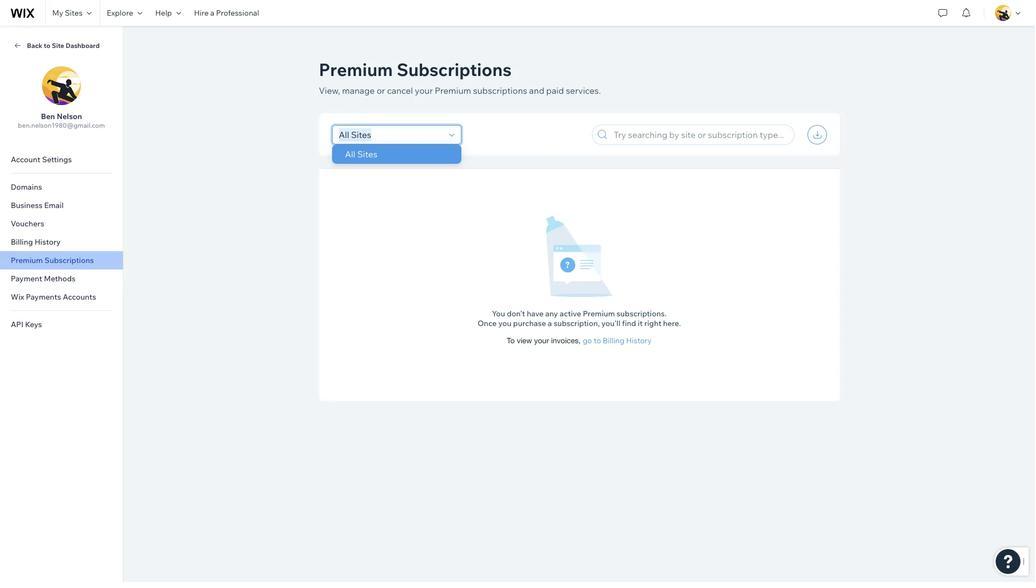 Task type: locate. For each thing, give the bounding box(es) containing it.
1 horizontal spatial history
[[626, 336, 652, 346]]

history up premium subscriptions
[[35, 237, 61, 247]]

explore
[[107, 8, 133, 18]]

to right go
[[594, 336, 601, 346]]

billing down vouchers
[[11, 237, 33, 247]]

1 vertical spatial sites
[[357, 149, 377, 160]]

sites right my
[[65, 8, 83, 18]]

0 vertical spatial a
[[210, 8, 214, 18]]

1 horizontal spatial billing
[[603, 336, 625, 346]]

premium subscriptions
[[11, 256, 94, 265]]

api keys link
[[0, 315, 123, 334]]

paid
[[546, 85, 564, 96]]

site
[[52, 41, 64, 49]]

0 horizontal spatial sites
[[65, 8, 83, 18]]

billing history
[[11, 237, 61, 247]]

0 vertical spatial history
[[35, 237, 61, 247]]

to
[[507, 336, 515, 345]]

your right view
[[534, 336, 549, 345]]

a inside you don't have any active premium subscriptions. once you purchase a subscription, you'll find it right here.
[[548, 319, 552, 328]]

sidebar element
[[0, 26, 123, 582]]

billing down 'you'll'
[[603, 336, 625, 346]]

subscriptions inside premium subscriptions link
[[45, 256, 94, 265]]

sites inside option
[[357, 149, 377, 160]]

go to billing history link
[[583, 336, 652, 346]]

methods
[[44, 274, 76, 284]]

vouchers
[[11, 219, 44, 229]]

subscriptions for premium subscriptions
[[45, 256, 94, 265]]

you
[[499, 319, 512, 328]]

or
[[377, 85, 385, 96]]

0 horizontal spatial a
[[210, 8, 214, 18]]

cancel
[[387, 85, 413, 96]]

subscriptions.
[[617, 309, 667, 319]]

1 vertical spatial subscriptions
[[45, 256, 94, 265]]

email
[[44, 201, 64, 210]]

1 horizontal spatial sites
[[357, 149, 377, 160]]

1 vertical spatial a
[[548, 319, 552, 328]]

subscriptions
[[473, 85, 527, 96]]

once
[[478, 319, 497, 328]]

to view your invoices, go to billing history
[[507, 336, 652, 346]]

subscriptions
[[397, 59, 512, 80], [45, 256, 94, 265]]

history
[[35, 237, 61, 247], [626, 336, 652, 346]]

account settings
[[11, 155, 72, 164]]

premium inside you don't have any active premium subscriptions. once you purchase a subscription, you'll find it right here.
[[583, 309, 615, 319]]

0 horizontal spatial to
[[44, 41, 50, 49]]

to left site on the left of page
[[44, 41, 50, 49]]

0 vertical spatial your
[[415, 85, 433, 96]]

1 vertical spatial to
[[594, 336, 601, 346]]

1 horizontal spatial subscriptions
[[397, 59, 512, 80]]

premium inside sidebar 'element'
[[11, 256, 43, 265]]

vouchers link
[[0, 215, 123, 233]]

premium
[[319, 59, 393, 80], [435, 85, 471, 96], [11, 256, 43, 265], [583, 309, 615, 319]]

0 horizontal spatial subscriptions
[[45, 256, 94, 265]]

0 vertical spatial to
[[44, 41, 50, 49]]

0 horizontal spatial your
[[415, 85, 433, 96]]

1 vertical spatial your
[[534, 336, 549, 345]]

your inside 'to view your invoices, go to billing history'
[[534, 336, 549, 345]]

all sites option
[[332, 145, 461, 164]]

domains
[[11, 182, 42, 192]]

my
[[52, 8, 63, 18]]

a
[[210, 8, 214, 18], [548, 319, 552, 328]]

a right have
[[548, 319, 552, 328]]

0 vertical spatial subscriptions
[[397, 59, 512, 80]]

services.
[[566, 85, 601, 96]]

history down it
[[626, 336, 652, 346]]

billing
[[11, 237, 33, 247], [603, 336, 625, 346]]

None field
[[336, 126, 446, 144]]

ben.nelson1980@gmail.com
[[18, 121, 105, 129]]

account
[[11, 155, 40, 164]]

it
[[638, 319, 643, 328]]

you don't have any active premium subscriptions. once you purchase a subscription, you'll find it right here.
[[478, 309, 681, 328]]

sites right all
[[357, 149, 377, 160]]

subscriptions up payment methods link
[[45, 256, 94, 265]]

premium up payment
[[11, 256, 43, 265]]

0 vertical spatial sites
[[65, 8, 83, 18]]

1 horizontal spatial your
[[534, 336, 549, 345]]

subscription,
[[554, 319, 600, 328]]

payments
[[26, 292, 61, 302]]

Try searching by site or subscription type... field
[[611, 125, 791, 145]]

your
[[415, 85, 433, 96], [534, 336, 549, 345]]

invoices,
[[551, 336, 581, 345]]

back to site dashboard link
[[13, 40, 110, 50]]

premium right active
[[583, 309, 615, 319]]

business email
[[11, 201, 64, 210]]

subscriptions inside premium subscriptions view, manage or cancel your premium subscriptions and paid services.
[[397, 59, 512, 80]]

0 vertical spatial billing
[[11, 237, 33, 247]]

nelson
[[57, 112, 82, 121]]

server error icon image
[[546, 215, 613, 298]]

1 horizontal spatial a
[[548, 319, 552, 328]]

sites
[[65, 8, 83, 18], [357, 149, 377, 160]]

to
[[44, 41, 50, 49], [594, 336, 601, 346]]

premium left 'subscriptions'
[[435, 85, 471, 96]]

subscriptions up 'subscriptions'
[[397, 59, 512, 80]]

subscriptions for premium subscriptions view, manage or cancel your premium subscriptions and paid services.
[[397, 59, 512, 80]]

and
[[529, 85, 545, 96]]

1 vertical spatial billing
[[603, 336, 625, 346]]

a right the hire
[[210, 8, 214, 18]]

you
[[492, 309, 505, 319]]

1 vertical spatial history
[[626, 336, 652, 346]]

0 horizontal spatial history
[[35, 237, 61, 247]]

your right cancel
[[415, 85, 433, 96]]

0 horizontal spatial billing
[[11, 237, 33, 247]]



Task type: vqa. For each thing, say whether or not it's contained in the screenshot.
'Blog'
no



Task type: describe. For each thing, give the bounding box(es) containing it.
purchase
[[513, 319, 546, 328]]

account settings link
[[0, 150, 123, 169]]

right
[[645, 319, 662, 328]]

wix payments accounts link
[[0, 288, 123, 306]]

api keys
[[11, 320, 42, 329]]

help
[[155, 8, 172, 18]]

domains link
[[0, 178, 123, 196]]

hire a professional
[[194, 8, 259, 18]]

professional
[[216, 8, 259, 18]]

premium subscriptions view, manage or cancel your premium subscriptions and paid services.
[[319, 59, 601, 96]]

to inside sidebar 'element'
[[44, 41, 50, 49]]

have
[[527, 309, 544, 319]]

1 horizontal spatial to
[[594, 336, 601, 346]]

all
[[345, 149, 355, 160]]

view
[[517, 336, 532, 345]]

billing inside billing history link
[[11, 237, 33, 247]]

help button
[[149, 0, 188, 26]]

api
[[11, 320, 23, 329]]

don't
[[507, 309, 525, 319]]

business
[[11, 201, 43, 210]]

history inside sidebar 'element'
[[35, 237, 61, 247]]

hire
[[194, 8, 209, 18]]

your inside premium subscriptions view, manage or cancel your premium subscriptions and paid services.
[[415, 85, 433, 96]]

keys
[[25, 320, 42, 329]]

here.
[[663, 319, 681, 328]]

business email link
[[0, 196, 123, 215]]

all sites
[[345, 149, 377, 160]]

go
[[583, 336, 592, 346]]

payment methods link
[[0, 270, 123, 288]]

premium subscriptions link
[[0, 251, 123, 270]]

billing history link
[[0, 233, 123, 251]]

sites for all sites
[[357, 149, 377, 160]]

you'll
[[602, 319, 621, 328]]

active
[[560, 309, 581, 319]]

back to site dashboard
[[27, 41, 100, 49]]

wix payments accounts
[[11, 292, 96, 302]]

my sites
[[52, 8, 83, 18]]

view,
[[319, 85, 340, 96]]

ben nelson ben.nelson1980@gmail.com
[[18, 112, 105, 129]]

ben
[[41, 112, 55, 121]]

settings
[[42, 155, 72, 164]]

manage
[[342, 85, 375, 96]]

sites for my sites
[[65, 8, 83, 18]]

find
[[622, 319, 636, 328]]

hire a professional link
[[188, 0, 266, 26]]

accounts
[[63, 292, 96, 302]]

premium up manage
[[319, 59, 393, 80]]

back
[[27, 41, 42, 49]]

wix
[[11, 292, 24, 302]]

payment methods
[[11, 274, 76, 284]]

any
[[545, 309, 558, 319]]

payment
[[11, 274, 42, 284]]

dashboard
[[66, 41, 100, 49]]



